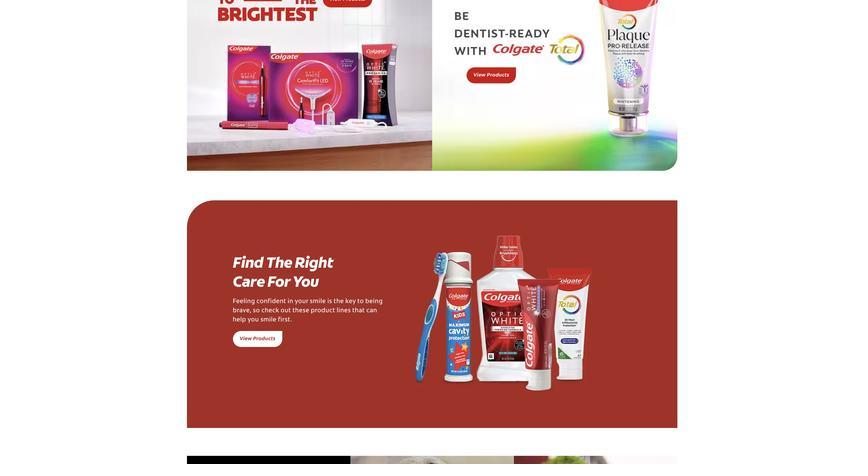 Task type: locate. For each thing, give the bounding box(es) containing it.
in
[[288, 299, 293, 306]]

0 vertical spatial view products link
[[467, 68, 516, 83]]

view products
[[474, 71, 510, 78], [240, 335, 276, 342]]

1 vertical spatial view products link
[[233, 332, 283, 348]]

view products link
[[467, 68, 516, 83], [233, 332, 283, 348]]

1 vertical spatial smile
[[261, 318, 277, 324]]

view products link down you
[[233, 332, 283, 348]]

you
[[248, 318, 259, 324]]

view
[[474, 71, 486, 78], [240, 335, 252, 342]]

dgf
[[467, 47, 475, 51]]

smile down check
[[261, 318, 277, 324]]

colgate total products image
[[432, 0, 678, 171]]

1 vertical spatial view
[[240, 335, 252, 342]]

the
[[266, 253, 292, 273]]

0 horizontal spatial view products
[[240, 335, 276, 342]]

planet with shadow image
[[187, 457, 351, 465]]

0 vertical spatial smile
[[310, 299, 326, 306]]

products
[[487, 71, 510, 78], [253, 335, 276, 342]]

0 vertical spatial view products
[[474, 71, 510, 78]]

for
[[268, 272, 290, 292]]

find the right care for you
[[233, 253, 333, 292]]

so
[[253, 309, 260, 315]]

0 horizontal spatial products
[[253, 335, 276, 342]]

view products link down dgf
[[467, 68, 516, 83]]

first.
[[278, 318, 292, 324]]

view products down you
[[240, 335, 276, 342]]

these
[[293, 309, 310, 315]]

can
[[367, 309, 377, 315]]

brave,
[[233, 309, 252, 315]]

view down help
[[240, 335, 252, 342]]

0 horizontal spatial smile
[[261, 318, 277, 324]]

0 vertical spatial view
[[474, 71, 486, 78]]

1 horizontal spatial smile
[[310, 299, 326, 306]]

1 horizontal spatial products
[[487, 71, 510, 78]]

the
[[334, 299, 344, 306]]

view down dgf
[[474, 71, 486, 78]]

colgate products image
[[397, 229, 601, 399]]

1 vertical spatial products
[[253, 335, 276, 342]]

view products down dgf
[[474, 71, 510, 78]]

product
[[311, 309, 335, 315]]

smile up product
[[310, 299, 326, 306]]

find
[[233, 253, 263, 273]]

smile
[[310, 299, 326, 306], [261, 318, 277, 324]]

care
[[233, 272, 265, 292]]

your
[[295, 299, 308, 306]]

1 horizontal spatial view products link
[[467, 68, 516, 83]]

being
[[366, 299, 383, 306]]

right
[[295, 253, 333, 273]]

1 horizontal spatial view products
[[474, 71, 510, 78]]



Task type: describe. For each thing, give the bounding box(es) containing it.
you
[[293, 272, 319, 292]]

0 horizontal spatial view products link
[[233, 332, 283, 348]]

to
[[358, 299, 364, 306]]

1 vertical spatial view products
[[240, 335, 276, 342]]

help
[[233, 318, 246, 324]]

feeling
[[233, 299, 255, 306]]

out
[[281, 309, 291, 315]]

is
[[328, 299, 332, 306]]

key
[[346, 299, 356, 306]]

feeling confident in your smile is the key to being brave, so check out these product lines that can help you smile first.
[[233, 299, 383, 324]]

0 horizontal spatial view
[[240, 335, 252, 342]]

0 vertical spatial products
[[487, 71, 510, 78]]

confident
[[257, 299, 286, 306]]

colgate optic white products image
[[187, 0, 432, 171]]

check
[[262, 309, 279, 315]]

that
[[353, 309, 365, 315]]

lines
[[337, 309, 351, 315]]

1 horizontal spatial view
[[474, 71, 486, 78]]



Task type: vqa. For each thing, say whether or not it's contained in the screenshot.
the you within If you've ever wondered what fluoride does to improve your oral health and fight cavities, here's what you need to know.
no



